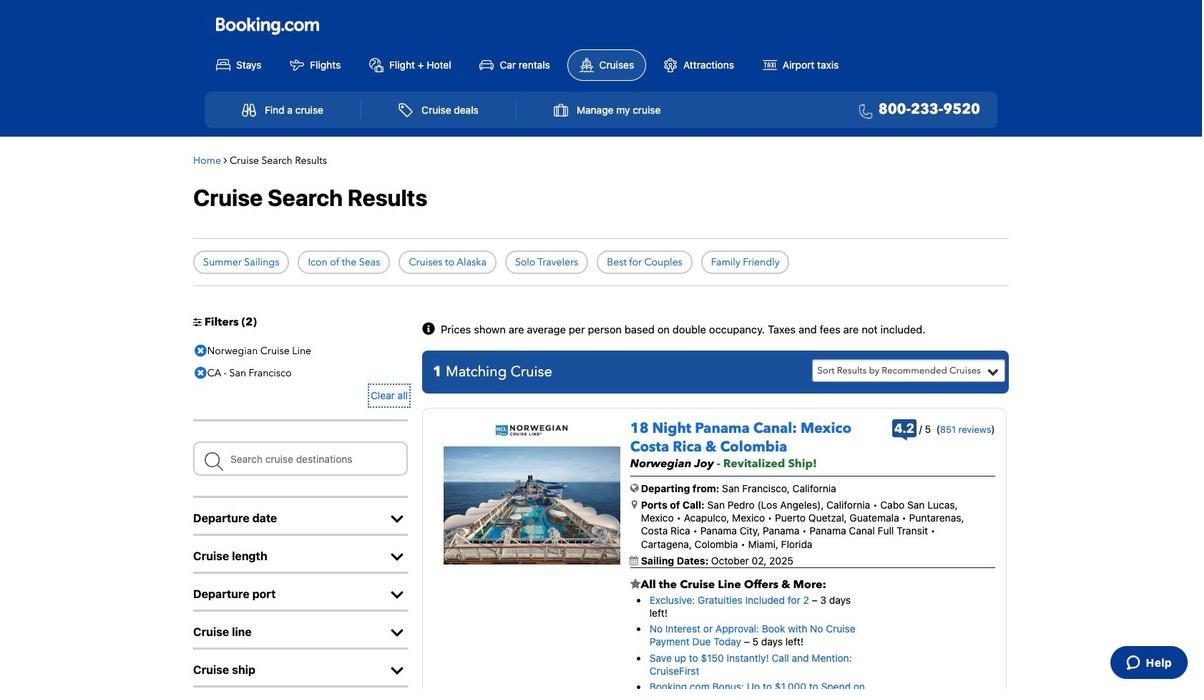 Task type: vqa. For each thing, say whether or not it's contained in the screenshot.
Main Content
yes



Task type: describe. For each thing, give the bounding box(es) containing it.
norwegian joy image
[[444, 447, 620, 565]]

1 chevron down image from the top
[[386, 513, 408, 527]]

Search cruise destinations text field
[[193, 442, 408, 476]]

sliders image
[[193, 317, 202, 327]]

3 chevron down image from the top
[[386, 664, 408, 679]]

norwegian cruise line image
[[496, 424, 569, 437]]

1 chevron down image from the top
[[386, 588, 408, 603]]

angle right image
[[224, 155, 227, 165]]

map marker image
[[632, 500, 637, 510]]

2 chevron down image from the top
[[386, 550, 408, 565]]

times circle image
[[191, 341, 210, 362]]

globe image
[[630, 483, 639, 493]]

info label image
[[422, 322, 438, 336]]



Task type: locate. For each thing, give the bounding box(es) containing it.
travel menu navigation
[[205, 91, 998, 128]]

2 chevron down image from the top
[[386, 626, 408, 641]]

prices shown are average per person based on double occupancy. taxes and fees are not included. element
[[441, 324, 926, 335]]

0 vertical spatial chevron down image
[[386, 513, 408, 527]]

1 vertical spatial chevron down image
[[386, 626, 408, 641]]

2 vertical spatial chevron down image
[[386, 664, 408, 679]]

booking.com home image
[[216, 16, 319, 36]]

calendar image
[[630, 556, 638, 565]]

main content
[[186, 144, 1016, 689]]

chevron down image
[[386, 588, 408, 603], [386, 626, 408, 641], [386, 664, 408, 679]]

None field
[[193, 442, 408, 476]]

chevron down image
[[386, 513, 408, 527], [386, 550, 408, 565]]

0 vertical spatial chevron down image
[[386, 588, 408, 603]]

times circle image
[[191, 363, 210, 384]]

star image
[[630, 578, 641, 590]]

1 vertical spatial chevron down image
[[386, 550, 408, 565]]



